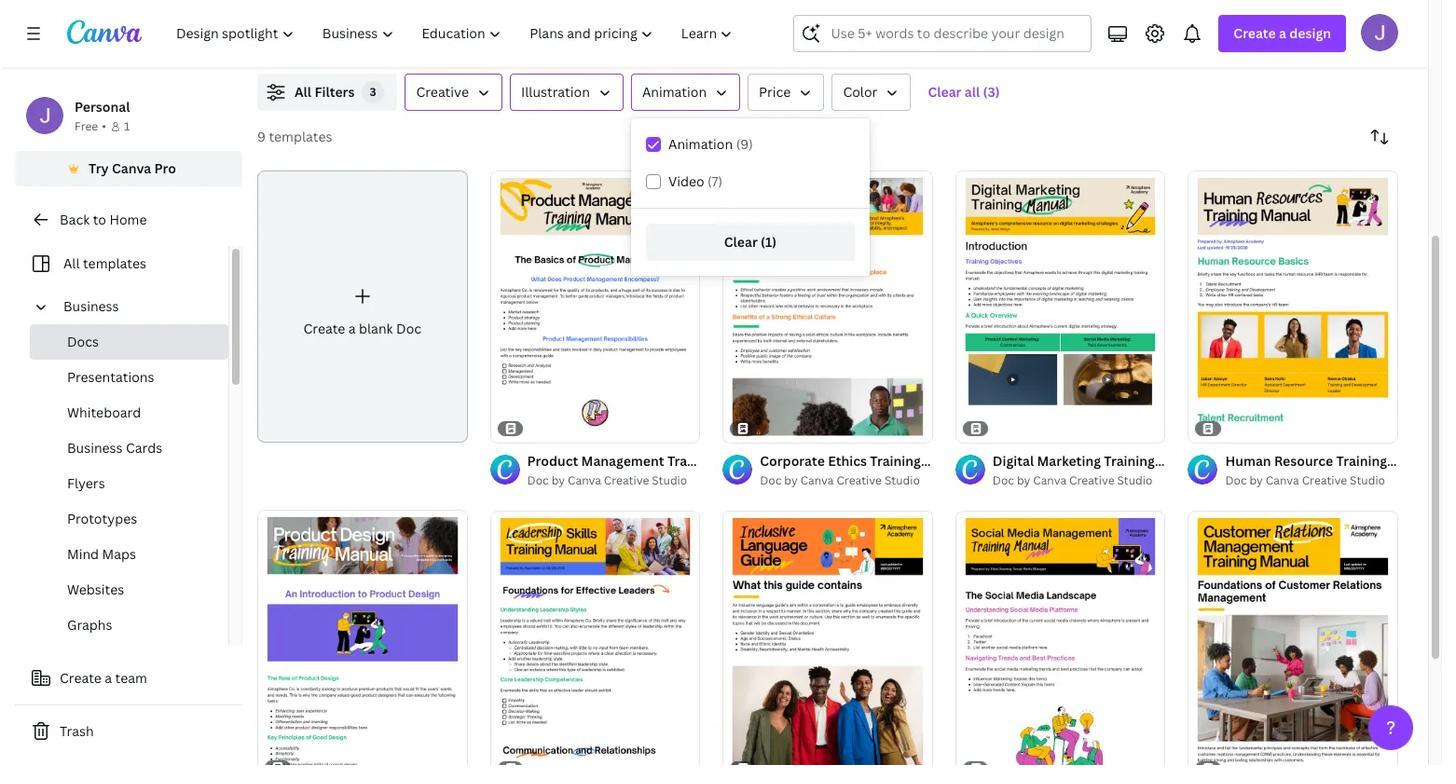 Task type: describe. For each thing, give the bounding box(es) containing it.
canva for human resource training manual professional doc in beige yellow pink playful professional style image
[[1266, 472, 1299, 488]]

corporate ethics training manual professional doc in yellow orange green playful professional style image
[[723, 170, 933, 443]]

create for create a design
[[1234, 24, 1276, 42]]

top level navigation element
[[164, 15, 749, 52]]

try
[[89, 159, 109, 177]]

doc by canva creative studio for doc by canva creative studio link for inclusive language guide professional doc in orange yellow purple playful professional style image
[[760, 472, 920, 488]]

clear for clear (1)
[[724, 233, 758, 251]]

create a team
[[60, 669, 147, 687]]

all templates
[[63, 254, 146, 272]]

(1)
[[761, 233, 777, 251]]

all templates link
[[26, 246, 217, 282]]

(7)
[[708, 172, 722, 190]]

to
[[93, 211, 106, 228]]

create a design button
[[1219, 15, 1346, 52]]

customer relations management training manual professional doc in yellow black white playful professional style image
[[1188, 511, 1398, 765]]

create a team button
[[15, 660, 242, 697]]

all
[[965, 83, 980, 101]]

business for business cards
[[67, 439, 123, 457]]

create for create a team
[[60, 669, 101, 687]]

home
[[109, 211, 147, 228]]

create a blank doc
[[303, 320, 421, 337]]

graphs
[[67, 616, 112, 634]]

leadership skills training manual professional doc in yellow green purple playful professional style image
[[490, 511, 700, 765]]

creative for "product management training manual professional doc in yellow green pink playful professional style" image
[[604, 472, 649, 488]]

doc by canva creative studio link for "customer relations management training manual professional doc in yellow black white playful professional style" image
[[1225, 472, 1398, 490]]

whiteboard link
[[30, 395, 228, 431]]

create a blank doc element
[[257, 171, 468, 443]]

free
[[75, 118, 98, 134]]

•
[[102, 118, 106, 134]]

mind maps link
[[30, 537, 228, 572]]

animation for animation (9)
[[668, 135, 733, 153]]

price button
[[748, 74, 824, 111]]

design
[[1289, 24, 1331, 42]]

doc for human resource training manual professional doc in beige yellow pink playful professional style image
[[1225, 472, 1247, 488]]

business cards
[[67, 439, 162, 457]]

a for design
[[1279, 24, 1286, 42]]

animation for animation
[[642, 83, 707, 101]]

human resource training manual professional doc in beige yellow pink playful professional style image
[[1188, 170, 1398, 443]]

illustration
[[521, 83, 590, 101]]

doc by canva creative studio for doc by canva creative studio link corresponding to social media management training manual professional doc in yellow purple blue playful professional style image
[[993, 472, 1153, 488]]

clear all (3) button
[[919, 74, 1009, 111]]

9 templates
[[257, 128, 332, 145]]

create a design
[[1234, 24, 1331, 42]]

clear all (3)
[[928, 83, 1000, 101]]

whiteboard
[[67, 404, 141, 421]]

canva for digital marketing training manual professional doc in green purple yellow playful professional style image
[[1033, 472, 1067, 488]]

clear (1)
[[724, 233, 777, 251]]

jacob simon image
[[1361, 14, 1398, 51]]

templates for 9 templates
[[269, 128, 332, 145]]

studio for "customer relations management training manual professional doc in yellow black white playful professional style" image
[[1350, 472, 1385, 488]]

all filters
[[295, 83, 355, 101]]

free •
[[75, 118, 106, 134]]

presentations link
[[30, 360, 228, 395]]

canva for corporate ethics training manual professional doc in yellow orange green playful professional style image
[[800, 472, 834, 488]]

cards
[[126, 439, 162, 457]]

doc by canva creative studio link for inclusive language guide professional doc in orange yellow purple playful professional style image
[[760, 472, 933, 490]]

video (7)
[[668, 172, 722, 190]]

creative inside button
[[416, 83, 469, 101]]

by for social media management training manual professional doc in yellow purple blue playful professional style image
[[1017, 472, 1030, 488]]

studio for inclusive language guide professional doc in orange yellow purple playful professional style image
[[885, 472, 920, 488]]

a for blank
[[348, 320, 356, 337]]

illustration button
[[510, 74, 624, 111]]

doc by canva creative studio for doc by canva creative studio link associated with leadership skills training manual professional doc in yellow green purple playful professional style image
[[527, 472, 687, 488]]

mind
[[67, 545, 99, 563]]

video
[[668, 172, 704, 190]]



Task type: locate. For each thing, give the bounding box(es) containing it.
doc by canva creative studio
[[527, 472, 687, 488], [993, 472, 1153, 488], [760, 472, 920, 488], [1225, 472, 1385, 488]]

0 horizontal spatial all
[[63, 254, 80, 272]]

0 vertical spatial animation
[[642, 83, 707, 101]]

by for inclusive language guide professional doc in orange yellow purple playful professional style image
[[784, 472, 798, 488]]

0 vertical spatial business
[[63, 297, 119, 315]]

all left filters
[[295, 83, 311, 101]]

creative
[[416, 83, 469, 101], [604, 472, 649, 488], [1069, 472, 1114, 488], [837, 472, 882, 488], [1302, 472, 1347, 488]]

doc by canva creative studio link for leadership skills training manual professional doc in yellow green purple playful professional style image
[[527, 471, 700, 490]]

animation button
[[631, 74, 740, 111]]

doc for "product management training manual professional doc in yellow green pink playful professional style" image
[[527, 472, 549, 488]]

business cards link
[[30, 431, 228, 466]]

2 vertical spatial a
[[105, 669, 112, 687]]

2 studio from the left
[[1117, 472, 1153, 488]]

trash
[[60, 722, 94, 740]]

1 vertical spatial all
[[63, 254, 80, 272]]

creative for digital marketing training manual professional doc in green purple yellow playful professional style image
[[1069, 472, 1114, 488]]

(3)
[[983, 83, 1000, 101]]

a inside dropdown button
[[1279, 24, 1286, 42]]

animation inside button
[[642, 83, 707, 101]]

inclusive language guide professional doc in orange yellow purple playful professional style image
[[723, 511, 933, 765]]

doc by canva creative studio for "customer relations management training manual professional doc in yellow black white playful professional style" image doc by canva creative studio link
[[1225, 472, 1385, 488]]

4 doc by canva creative studio link from the left
[[1225, 472, 1398, 490]]

1 studio from the left
[[652, 472, 687, 488]]

None search field
[[794, 15, 1092, 52]]

all inside 'link'
[[63, 254, 80, 272]]

1 by from the left
[[552, 472, 565, 488]]

animation
[[642, 83, 707, 101], [668, 135, 733, 153]]

team
[[115, 669, 147, 687]]

0 vertical spatial create
[[1234, 24, 1276, 42]]

creative button
[[405, 74, 502, 111]]

back to home link
[[15, 201, 242, 239]]

create left blank
[[303, 320, 345, 337]]

1 horizontal spatial all
[[295, 83, 311, 101]]

business link
[[56, 289, 217, 324]]

by for "customer relations management training manual professional doc in yellow black white playful professional style" image
[[1250, 472, 1263, 488]]

personal
[[75, 98, 130, 116]]

create left design
[[1234, 24, 1276, 42]]

0 horizontal spatial a
[[105, 669, 112, 687]]

business up flyers
[[67, 439, 123, 457]]

3
[[370, 84, 377, 100]]

prototypes
[[67, 510, 137, 528]]

blank
[[359, 320, 393, 337]]

websites
[[67, 581, 124, 598]]

2 doc by canva creative studio from the left
[[993, 472, 1153, 488]]

3 doc by canva creative studio link from the left
[[760, 472, 933, 490]]

mind maps
[[67, 545, 136, 563]]

clear left (1)
[[724, 233, 758, 251]]

canva for "product management training manual professional doc in yellow green pink playful professional style" image
[[568, 472, 601, 488]]

all for all filters
[[295, 83, 311, 101]]

1 vertical spatial clear
[[724, 233, 758, 251]]

color button
[[832, 74, 911, 111]]

doc for digital marketing training manual professional doc in green purple yellow playful professional style image
[[993, 472, 1014, 488]]

Search search field
[[831, 16, 1080, 51]]

doc by canva creative studio link for social media management training manual professional doc in yellow purple blue playful professional style image
[[993, 471, 1166, 490]]

1 horizontal spatial create
[[303, 320, 345, 337]]

1 vertical spatial templates
[[83, 254, 146, 272]]

1 vertical spatial a
[[348, 320, 356, 337]]

websites link
[[30, 572, 228, 608]]

0 vertical spatial templates
[[269, 128, 332, 145]]

try canva pro button
[[15, 151, 242, 186]]

9
[[257, 128, 266, 145]]

doc
[[396, 320, 421, 337], [527, 472, 549, 488], [993, 472, 1014, 488], [760, 472, 782, 488], [1225, 472, 1247, 488]]

clear
[[928, 83, 962, 101], [724, 233, 758, 251]]

back to home
[[60, 211, 147, 228]]

by
[[552, 472, 565, 488], [1017, 472, 1030, 488], [784, 472, 798, 488], [1250, 472, 1263, 488]]

create a blank doc link
[[257, 171, 468, 443]]

4 doc by canva creative studio from the left
[[1225, 472, 1385, 488]]

graphs link
[[30, 608, 228, 643]]

all down back in the top left of the page
[[63, 254, 80, 272]]

creative for human resource training manual professional doc in beige yellow pink playful professional style image
[[1302, 472, 1347, 488]]

0 horizontal spatial clear
[[724, 233, 758, 251]]

all for all templates
[[63, 254, 80, 272]]

a left blank
[[348, 320, 356, 337]]

1 doc by canva creative studio link from the left
[[527, 471, 700, 490]]

animation (9)
[[668, 135, 753, 153]]

create
[[1234, 24, 1276, 42], [303, 320, 345, 337], [60, 669, 101, 687]]

color
[[843, 83, 878, 101]]

doc by canva creative studio link
[[527, 471, 700, 490], [993, 471, 1166, 490], [760, 472, 933, 490], [1225, 472, 1398, 490]]

create inside "create a team" button
[[60, 669, 101, 687]]

clear inside button
[[724, 233, 758, 251]]

0 vertical spatial all
[[295, 83, 311, 101]]

studio for leadership skills training manual professional doc in yellow green purple playful professional style image
[[652, 472, 687, 488]]

0 vertical spatial a
[[1279, 24, 1286, 42]]

templates right 9
[[269, 128, 332, 145]]

business
[[63, 297, 119, 315], [67, 439, 123, 457]]

create inside create a design dropdown button
[[1234, 24, 1276, 42]]

clear for clear all (3)
[[928, 83, 962, 101]]

canva inside button
[[112, 159, 151, 177]]

prototypes link
[[30, 502, 228, 537]]

0 horizontal spatial templates
[[83, 254, 146, 272]]

1 vertical spatial animation
[[668, 135, 733, 153]]

flyers link
[[30, 466, 228, 502]]

1 horizontal spatial a
[[348, 320, 356, 337]]

3 filter options selected element
[[362, 81, 384, 103]]

studio
[[652, 472, 687, 488], [1117, 472, 1153, 488], [885, 472, 920, 488], [1350, 472, 1385, 488]]

4 by from the left
[[1250, 472, 1263, 488]]

presentations
[[67, 368, 154, 386]]

business for business
[[63, 297, 119, 315]]

a inside button
[[105, 669, 112, 687]]

try canva pro
[[89, 159, 176, 177]]

clear (1) button
[[646, 224, 855, 261]]

canva
[[112, 159, 151, 177], [568, 472, 601, 488], [1033, 472, 1067, 488], [800, 472, 834, 488], [1266, 472, 1299, 488]]

3 by from the left
[[784, 472, 798, 488]]

1 vertical spatial create
[[303, 320, 345, 337]]

doc inside create a blank doc element
[[396, 320, 421, 337]]

flyers
[[67, 474, 105, 492]]

studio for social media management training manual professional doc in yellow purple blue playful professional style image
[[1117, 472, 1153, 488]]

1 vertical spatial business
[[67, 439, 123, 457]]

4 studio from the left
[[1350, 472, 1385, 488]]

0 horizontal spatial create
[[60, 669, 101, 687]]

product design training manual professional doc in purple green orange playful professional style image
[[257, 510, 468, 765]]

price
[[759, 83, 791, 101]]

animation up video (7)
[[668, 135, 733, 153]]

(9)
[[736, 135, 753, 153]]

creative for corporate ethics training manual professional doc in yellow orange green playful professional style image
[[837, 472, 882, 488]]

2 vertical spatial create
[[60, 669, 101, 687]]

a left the "team"
[[105, 669, 112, 687]]

2 by from the left
[[1017, 472, 1030, 488]]

1 horizontal spatial clear
[[928, 83, 962, 101]]

maps
[[102, 545, 136, 563]]

3 studio from the left
[[885, 472, 920, 488]]

clear left "all" at the top
[[928, 83, 962, 101]]

a for team
[[105, 669, 112, 687]]

a
[[1279, 24, 1286, 42], [348, 320, 356, 337], [105, 669, 112, 687]]

2 horizontal spatial a
[[1279, 24, 1286, 42]]

a left design
[[1279, 24, 1286, 42]]

1
[[124, 118, 130, 134]]

trash link
[[15, 713, 242, 750]]

templates for all templates
[[83, 254, 146, 272]]

by for leadership skills training manual professional doc in yellow green purple playful professional style image
[[552, 472, 565, 488]]

back
[[60, 211, 90, 228]]

Sort by button
[[1361, 118, 1398, 156]]

create inside create a blank doc element
[[303, 320, 345, 337]]

3 doc by canva creative studio from the left
[[760, 472, 920, 488]]

0 vertical spatial clear
[[928, 83, 962, 101]]

create left the "team"
[[60, 669, 101, 687]]

2 horizontal spatial create
[[1234, 24, 1276, 42]]

templates
[[269, 128, 332, 145], [83, 254, 146, 272]]

docs
[[67, 333, 99, 351]]

templates down back to home
[[83, 254, 146, 272]]

all
[[295, 83, 311, 101], [63, 254, 80, 272]]

clear inside button
[[928, 83, 962, 101]]

1 horizontal spatial templates
[[269, 128, 332, 145]]

templates inside 'link'
[[83, 254, 146, 272]]

pro
[[154, 159, 176, 177]]

digital marketing training manual professional doc in green purple yellow playful professional style image
[[955, 170, 1166, 443]]

business up docs
[[63, 297, 119, 315]]

filters
[[315, 83, 355, 101]]

animation up animation (9)
[[642, 83, 707, 101]]

product management training manual professional doc in yellow green pink playful professional style image
[[490, 170, 700, 443]]

create for create a blank doc
[[303, 320, 345, 337]]

doc for corporate ethics training manual professional doc in yellow orange green playful professional style image
[[760, 472, 782, 488]]

2 doc by canva creative studio link from the left
[[993, 471, 1166, 490]]

1 doc by canva creative studio from the left
[[527, 472, 687, 488]]

social media management training manual professional doc in yellow purple blue playful professional style image
[[955, 511, 1166, 765]]



Task type: vqa. For each thing, say whether or not it's contained in the screenshot.
All button
no



